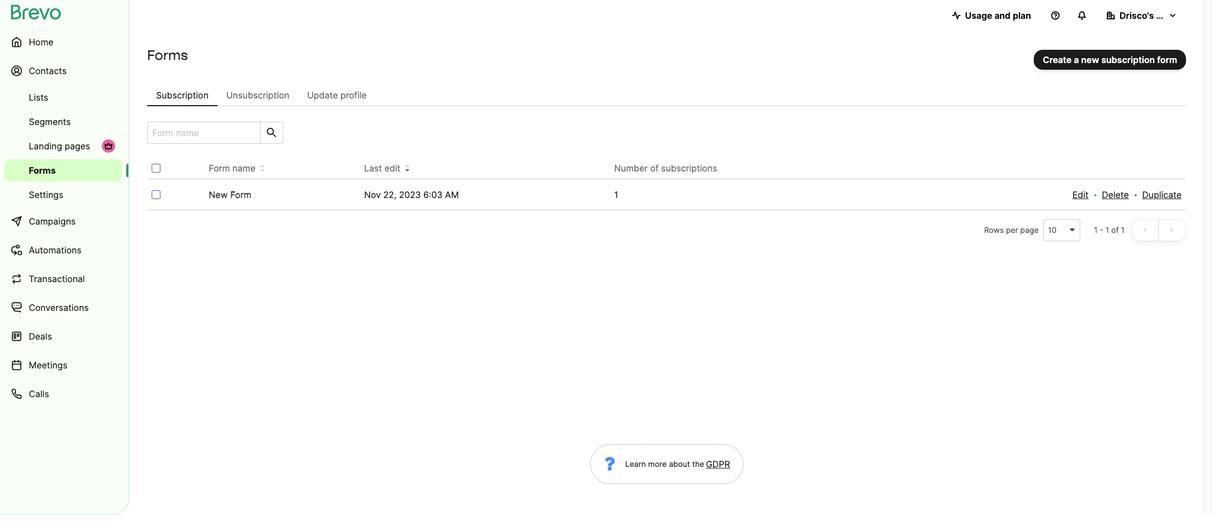 Task type: locate. For each thing, give the bounding box(es) containing it.
form name
[[209, 163, 256, 174]]

profile
[[341, 90, 367, 101]]

usage
[[966, 10, 993, 21]]

update
[[307, 90, 338, 101]]

form left name
[[209, 163, 230, 174]]

number of subscriptions button
[[615, 162, 727, 175]]

nov
[[364, 189, 381, 200]]

forms
[[147, 47, 188, 63], [29, 165, 56, 176]]

2023
[[399, 189, 421, 200]]

duplicate
[[1143, 189, 1182, 200]]

drisco's drinks button
[[1098, 4, 1187, 27]]

new
[[1082, 54, 1100, 65]]

1 vertical spatial forms
[[29, 165, 56, 176]]

of right number
[[651, 163, 659, 174]]

forms up subscription link at the top of the page
[[147, 47, 188, 63]]

last edit
[[364, 163, 401, 174]]

number
[[615, 163, 648, 174]]

page
[[1021, 225, 1039, 235]]

name
[[233, 163, 256, 174]]

landing pages link
[[4, 135, 122, 157]]

the
[[693, 460, 705, 469]]

meetings
[[29, 360, 68, 371]]

conversations link
[[4, 295, 122, 321]]

0 horizontal spatial of
[[651, 163, 659, 174]]

form name button
[[209, 162, 264, 175]]

lists link
[[4, 86, 122, 109]]

0 horizontal spatial form
[[209, 163, 230, 174]]

rows
[[985, 225, 1004, 235]]

1 vertical spatial form
[[230, 189, 252, 200]]

of inside 'button'
[[651, 163, 659, 174]]

of right -
[[1112, 225, 1119, 235]]

transactional link
[[4, 266, 122, 292]]

of
[[651, 163, 659, 174], [1112, 225, 1119, 235]]

plan
[[1013, 10, 1032, 21]]

forms down landing
[[29, 165, 56, 176]]

form right new
[[230, 189, 252, 200]]

Campaign name search field
[[148, 122, 256, 143]]

home
[[29, 37, 54, 48]]

last edit button
[[364, 162, 410, 175]]

usage and plan
[[966, 10, 1032, 21]]

subscription
[[156, 90, 209, 101]]

0 horizontal spatial forms
[[29, 165, 56, 176]]

1
[[615, 189, 619, 200], [1095, 225, 1098, 235], [1106, 225, 1110, 235], [1122, 225, 1125, 235]]

settings link
[[4, 184, 122, 206]]

search button
[[260, 122, 283, 143]]

automations link
[[4, 237, 122, 264]]

segments
[[29, 116, 71, 127]]

0 vertical spatial form
[[209, 163, 230, 174]]

1 vertical spatial of
[[1112, 225, 1119, 235]]

edit link
[[1073, 188, 1089, 202]]

usage and plan button
[[944, 4, 1041, 27]]

home link
[[4, 29, 122, 55]]

unsubscription
[[226, 90, 290, 101]]

1 horizontal spatial of
[[1112, 225, 1119, 235]]

0 vertical spatial forms
[[147, 47, 188, 63]]

automations
[[29, 245, 82, 256]]

unsubscription link
[[218, 84, 298, 106]]

meetings link
[[4, 352, 122, 379]]

form
[[209, 163, 230, 174], [230, 189, 252, 200]]

edit
[[1073, 189, 1089, 200]]

delete
[[1103, 189, 1130, 200]]

contacts
[[29, 65, 67, 76]]

calls
[[29, 389, 49, 400]]

a
[[1075, 54, 1080, 65]]

0 vertical spatial of
[[651, 163, 659, 174]]

conversations
[[29, 302, 89, 313]]

left___rvooi image
[[104, 142, 113, 151]]

campaigns link
[[4, 208, 122, 235]]

drinks
[[1157, 10, 1184, 21]]

nov 22, 2023 6:03 am
[[364, 189, 459, 200]]

-
[[1100, 225, 1104, 235]]

landing
[[29, 141, 62, 152]]

settings
[[29, 189, 63, 200]]

drisco's
[[1120, 10, 1155, 21]]

6:03
[[424, 189, 443, 200]]

duplicate link
[[1143, 188, 1182, 202]]

and
[[995, 10, 1011, 21]]



Task type: vqa. For each thing, say whether or not it's contained in the screenshot.
6:03
yes



Task type: describe. For each thing, give the bounding box(es) containing it.
22,
[[384, 189, 397, 200]]

create a new subscription form
[[1044, 54, 1178, 65]]

update profile
[[307, 90, 367, 101]]

rows per page
[[985, 225, 1039, 235]]

subscription link
[[147, 84, 218, 106]]

learn
[[626, 460, 646, 469]]

form inside 'button'
[[209, 163, 230, 174]]

per
[[1007, 225, 1019, 235]]

deals
[[29, 331, 52, 342]]

deals link
[[4, 323, 122, 350]]

new
[[209, 189, 228, 200]]

update profile link
[[298, 84, 376, 106]]

landing pages
[[29, 141, 90, 152]]

gdpr
[[706, 459, 731, 470]]

more
[[649, 460, 667, 469]]

number of subscriptions
[[615, 163, 718, 174]]

gdpr link
[[705, 458, 731, 471]]

campaigns
[[29, 216, 76, 227]]

1 horizontal spatial forms
[[147, 47, 188, 63]]

1 - 1 of 1
[[1095, 225, 1125, 235]]

pages
[[65, 141, 90, 152]]

edit
[[385, 163, 401, 174]]

last
[[364, 163, 382, 174]]

new form
[[209, 189, 252, 200]]

new form link
[[209, 189, 252, 200]]

calls link
[[4, 381, 122, 408]]

am
[[445, 189, 459, 200]]

transactional
[[29, 274, 85, 285]]

form
[[1158, 54, 1178, 65]]

about
[[669, 460, 690, 469]]

create a new subscription form link
[[1035, 50, 1187, 70]]

search image
[[265, 126, 279, 140]]

learn more about the gdpr
[[626, 459, 731, 470]]

subscription
[[1102, 54, 1156, 65]]

segments link
[[4, 111, 122, 133]]

create
[[1044, 54, 1072, 65]]

drisco's drinks
[[1120, 10, 1184, 21]]

contacts link
[[4, 58, 122, 84]]

forms link
[[4, 159, 122, 182]]

subscriptions
[[662, 163, 718, 174]]

1 horizontal spatial form
[[230, 189, 252, 200]]

delete link
[[1103, 188, 1130, 202]]

lists
[[29, 92, 48, 103]]



